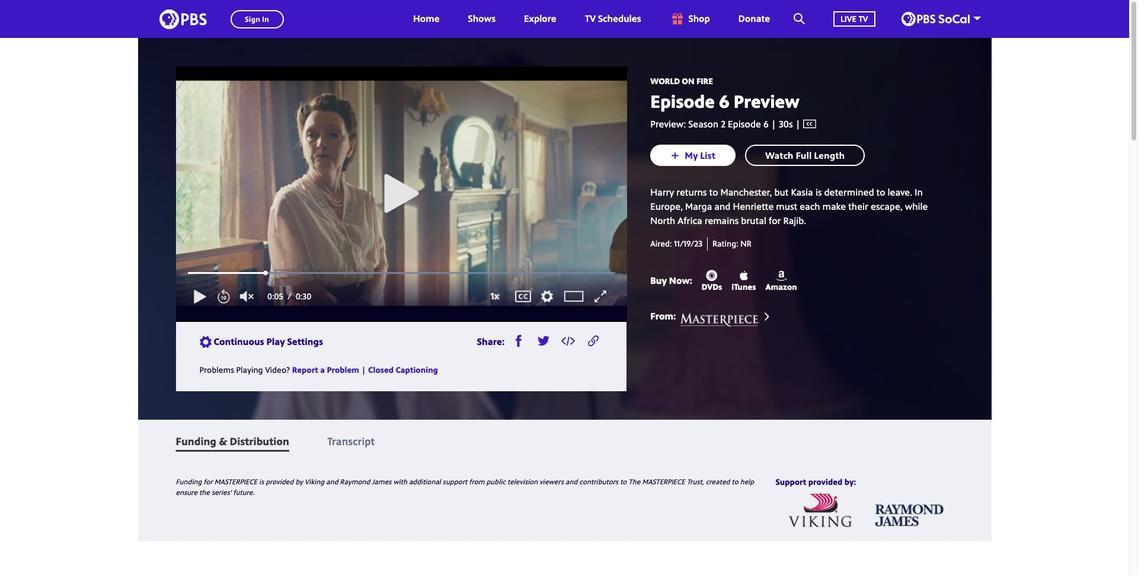 Task type: locate. For each thing, give the bounding box(es) containing it.
marga
[[686, 200, 712, 213]]

1 horizontal spatial is
[[816, 186, 822, 199]]

a
[[320, 364, 325, 375]]

problem
[[327, 364, 359, 375]]

for
[[769, 214, 781, 227], [204, 477, 213, 487]]

the
[[199, 487, 210, 497]]

provided
[[809, 476, 843, 487], [266, 477, 294, 487]]

ensure
[[176, 487, 198, 497]]

6 up "2"
[[719, 89, 730, 113]]

for up the
[[204, 477, 213, 487]]

rating: nr
[[713, 238, 752, 249]]

1 vertical spatial for
[[204, 477, 213, 487]]

1 horizontal spatial tv
[[859, 13, 868, 24]]

live tv link
[[822, 0, 887, 38]]

from:
[[651, 310, 676, 323]]

1 vertical spatial funding
[[176, 477, 202, 487]]

world
[[651, 75, 680, 87]]

preview
[[734, 89, 800, 113]]

to left the the
[[620, 477, 627, 487]]

shows
[[468, 12, 496, 25]]

escape,
[[871, 200, 903, 213]]

1 horizontal spatial episode
[[728, 117, 761, 130]]

0 vertical spatial is
[[816, 186, 822, 199]]

6
[[719, 89, 730, 113], [764, 117, 769, 130]]

masterpiece image
[[681, 307, 760, 327]]

for inside funding for masterpiece is provided by viking and raymond james with additional support from public television viewers and contributors to the masterpiece trust, created to help ensure the series' future.
[[204, 477, 213, 487]]

1 vertical spatial 6
[[764, 117, 769, 130]]

0 horizontal spatial tv
[[585, 12, 596, 25]]

by
[[296, 477, 303, 487]]

funding
[[176, 434, 216, 448], [176, 477, 202, 487]]

2 funding from the top
[[176, 477, 202, 487]]

twitter image
[[538, 335, 550, 347]]

0 horizontal spatial and
[[326, 477, 338, 487]]

6 left 30s
[[764, 117, 769, 130]]

itunes
[[732, 281, 756, 292]]

africa
[[678, 214, 702, 227]]

6 inside world on fire episode 6 preview
[[719, 89, 730, 113]]

pbs image
[[159, 6, 207, 32]]

aired:           11/19/23
[[651, 238, 703, 249]]

0 horizontal spatial 6
[[719, 89, 730, 113]]

0 vertical spatial for
[[769, 214, 781, 227]]

and right viking
[[326, 477, 338, 487]]

episode
[[651, 89, 715, 113], [728, 117, 761, 130]]

episode for preview
[[651, 89, 715, 113]]

with
[[393, 477, 407, 487]]

for down must
[[769, 214, 781, 227]]

brutal
[[741, 214, 767, 227]]

closed captioning link
[[368, 364, 438, 375]]

to up marga
[[710, 186, 718, 199]]

is
[[816, 186, 822, 199], [259, 477, 264, 487]]

and
[[715, 200, 731, 213], [326, 477, 338, 487], [566, 477, 578, 487]]

tv right live at right top
[[859, 13, 868, 24]]

is inside funding for masterpiece is provided by viking and raymond james with additional support from public television viewers and contributors to the masterpiece trust, created to help ensure the series' future.
[[259, 477, 264, 487]]

| left closed
[[361, 364, 366, 375]]

tv schedules link
[[573, 0, 653, 38]]

0 horizontal spatial for
[[204, 477, 213, 487]]

1 horizontal spatial masterpiece
[[642, 477, 685, 487]]

0 vertical spatial episode
[[651, 89, 715, 113]]

make
[[823, 200, 846, 213]]

tv inside live tv link
[[859, 13, 868, 24]]

and right viewers
[[566, 477, 578, 487]]

the
[[629, 477, 641, 487]]

2 horizontal spatial |
[[793, 117, 803, 130]]

is left the by
[[259, 477, 264, 487]]

to left help
[[732, 477, 739, 487]]

1 vertical spatial episode
[[728, 117, 761, 130]]

0 vertical spatial funding
[[176, 434, 216, 448]]

dvds link
[[702, 270, 722, 293]]

provided left by:
[[809, 476, 843, 487]]

support
[[776, 476, 807, 487]]

nr
[[741, 238, 752, 249]]

1 horizontal spatial 6
[[764, 117, 769, 130]]

created
[[706, 477, 730, 487]]

0 vertical spatial 6
[[719, 89, 730, 113]]

funding for funding & distribution
[[176, 434, 216, 448]]

while
[[905, 200, 928, 213]]

remains
[[705, 214, 739, 227]]

and up "remains"
[[715, 200, 731, 213]]

search image
[[794, 13, 805, 24]]

| down preview
[[793, 117, 803, 130]]

episode for |
[[728, 117, 761, 130]]

0 horizontal spatial episode
[[651, 89, 715, 113]]

to
[[710, 186, 718, 199], [877, 186, 886, 199], [620, 477, 627, 487], [732, 477, 739, 487]]

dvds
[[702, 281, 722, 292]]

henriette
[[733, 200, 774, 213]]

raymond james image
[[875, 492, 944, 527]]

report a problem button
[[292, 362, 359, 377]]

masterpiece
[[215, 477, 257, 487], [642, 477, 685, 487]]

6 for |
[[764, 117, 769, 130]]

funding inside funding for masterpiece is provided by viking and raymond james with additional support from public television viewers and contributors to the masterpiece trust, created to help ensure the series' future.
[[176, 477, 202, 487]]

1 horizontal spatial provided
[[809, 476, 843, 487]]

| left 30s
[[771, 117, 777, 130]]

0 horizontal spatial provided
[[266, 477, 294, 487]]

tab list
[[138, 420, 992, 462]]

masterpiece up future.
[[215, 477, 257, 487]]

1 horizontal spatial for
[[769, 214, 781, 227]]

buy now:
[[651, 274, 692, 287]]

tv left schedules
[[585, 12, 596, 25]]

funding up 'ensure'
[[176, 477, 202, 487]]

tv inside tv schedules link
[[585, 12, 596, 25]]

raymond
[[340, 477, 370, 487]]

1 vertical spatial is
[[259, 477, 264, 487]]

closed
[[368, 364, 394, 375]]

trust,
[[687, 477, 704, 487]]

&
[[219, 434, 227, 448]]

tv schedules
[[585, 12, 641, 25]]

is right kasia
[[816, 186, 822, 199]]

1 horizontal spatial |
[[771, 117, 777, 130]]

by:
[[845, 476, 856, 487]]

2 horizontal spatial and
[[715, 200, 731, 213]]

tv
[[585, 12, 596, 25], [859, 13, 868, 24]]

harry returns to manchester, but kasia is determined to leave. in europe, marga and henriette must each make their escape, while north africa remains brutal for rajib.
[[651, 186, 928, 227]]

provided left the by
[[266, 477, 294, 487]]

from
[[469, 477, 485, 487]]

aired:
[[651, 238, 672, 249]]

funding left the &
[[176, 434, 216, 448]]

in
[[915, 186, 923, 199]]

north
[[651, 214, 676, 227]]

0 horizontal spatial masterpiece
[[215, 477, 257, 487]]

masterpiece right the the
[[642, 477, 685, 487]]

1 funding from the top
[[176, 434, 216, 448]]

funding inside tab list
[[176, 434, 216, 448]]

0 horizontal spatial is
[[259, 477, 264, 487]]

2
[[721, 117, 726, 130]]

to up escape,
[[877, 186, 886, 199]]

transcript
[[327, 434, 375, 448]]

help
[[740, 477, 754, 487]]

world on fire episode 6 preview
[[651, 75, 800, 113]]

episode down world on fire link
[[651, 89, 715, 113]]

viking image
[[786, 492, 855, 527]]

episode right "2"
[[728, 117, 761, 130]]

episode inside world on fire episode 6 preview
[[651, 89, 715, 113]]

tab list containing funding & distribution
[[138, 420, 992, 462]]

|
[[771, 117, 777, 130], [793, 117, 803, 130], [361, 364, 366, 375]]



Task type: describe. For each thing, give the bounding box(es) containing it.
home link
[[401, 0, 452, 38]]

viewers
[[540, 477, 564, 487]]

additional
[[409, 477, 441, 487]]

explore link
[[512, 0, 568, 38]]

future.
[[233, 487, 255, 497]]

share:
[[477, 335, 505, 348]]

problems playing video? report a problem | closed captioning
[[200, 364, 438, 375]]

play
[[267, 335, 285, 348]]

their
[[849, 200, 869, 213]]

captioning
[[396, 364, 438, 375]]

explore
[[524, 12, 557, 25]]

funding & distribution link
[[176, 434, 289, 448]]

donate link
[[727, 0, 782, 38]]

public
[[487, 477, 506, 487]]

schedules
[[598, 12, 641, 25]]

shop link
[[658, 0, 722, 38]]

now:
[[669, 274, 692, 287]]

home
[[413, 12, 440, 25]]

report
[[292, 364, 318, 375]]

pbs socal | kcet image
[[902, 12, 970, 26]]

shop
[[689, 12, 710, 25]]

contributors
[[579, 477, 619, 487]]

for inside harry returns to manchester, but kasia is determined to leave. in europe, marga and henriette must each make their escape, while north africa remains brutal for rajib.
[[769, 214, 781, 227]]

11/19/23
[[674, 238, 703, 249]]

provided inside funding for masterpiece is provided by viking and raymond james with additional support from public television viewers and contributors to the masterpiece trust, created to help ensure the series' future.
[[266, 477, 294, 487]]

europe,
[[651, 200, 683, 213]]

settings
[[287, 335, 323, 348]]

viking
[[305, 477, 324, 487]]

live
[[841, 13, 857, 24]]

determined
[[824, 186, 874, 199]]

2 masterpiece from the left
[[642, 477, 685, 487]]

1 horizontal spatial and
[[566, 477, 578, 487]]

live tv
[[841, 13, 868, 24]]

shows link
[[456, 0, 508, 38]]

problems
[[200, 364, 234, 375]]

donate
[[739, 12, 770, 25]]

continuous play settings
[[214, 335, 323, 348]]

season
[[689, 117, 719, 130]]

funding & distribution
[[176, 434, 289, 448]]

fire
[[697, 75, 713, 87]]

video?
[[265, 364, 290, 375]]

amazon link
[[766, 270, 797, 293]]

manchester,
[[721, 186, 772, 199]]

series'
[[212, 487, 231, 497]]

30s
[[779, 117, 793, 130]]

funding for masterpiece is provided by viking and raymond james with additional support from public television viewers and contributors to the masterpiece trust, created to help ensure the series' future.
[[176, 477, 754, 497]]

facebook image
[[513, 335, 525, 347]]

james
[[372, 477, 392, 487]]

1 masterpiece from the left
[[215, 477, 257, 487]]

amazon
[[766, 281, 797, 292]]

playing
[[236, 364, 263, 375]]

buy
[[651, 274, 667, 287]]

support provided by:
[[776, 476, 856, 487]]

on
[[682, 75, 695, 87]]

6 for preview
[[719, 89, 730, 113]]

and inside harry returns to manchester, but kasia is determined to leave. in europe, marga and henriette must each make their escape, while north africa remains brutal for rajib.
[[715, 200, 731, 213]]

but
[[775, 186, 789, 199]]

kasia
[[791, 186, 813, 199]]

0 horizontal spatial |
[[361, 364, 366, 375]]

preview: season 2 episode 6 | 30s
[[651, 117, 793, 130]]

transcript link
[[327, 434, 375, 448]]

rating:
[[713, 238, 739, 249]]

returns
[[677, 186, 707, 199]]

world on fire link
[[651, 75, 713, 87]]

must
[[776, 200, 798, 213]]

preview:
[[651, 117, 686, 130]]

harry
[[651, 186, 674, 199]]

continuous
[[214, 335, 264, 348]]

distribution
[[230, 434, 289, 448]]

each
[[800, 200, 820, 213]]

rajib.
[[784, 214, 806, 227]]

is inside harry returns to manchester, but kasia is determined to leave. in europe, marga and henriette must each make their escape, while north africa remains brutal for rajib.
[[816, 186, 822, 199]]

television
[[508, 477, 538, 487]]

funding for funding for masterpiece is provided by viking and raymond james with additional support from public television viewers and contributors to the masterpiece trust, created to help ensure the series' future.
[[176, 477, 202, 487]]

itunes link
[[732, 270, 756, 293]]

leave.
[[888, 186, 913, 199]]



Task type: vqa. For each thing, say whether or not it's contained in the screenshot.
Filter by Genre:
no



